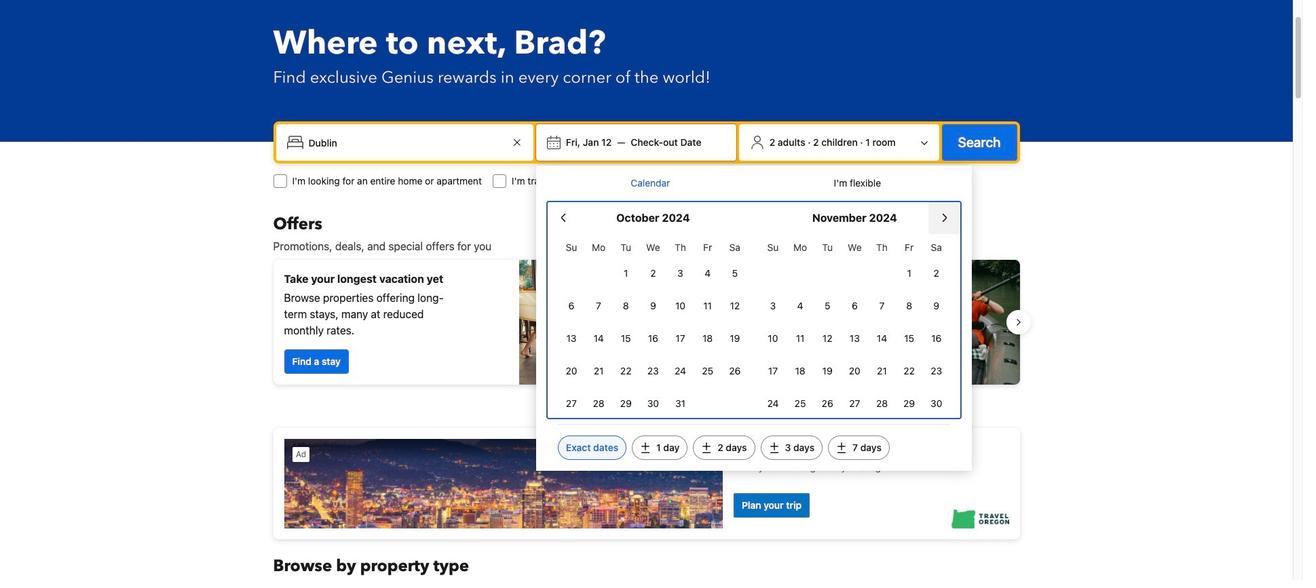 Task type: describe. For each thing, give the bounding box(es) containing it.
19 November 2024 checkbox
[[814, 356, 842, 386]]

23 November 2024 checkbox
[[923, 356, 951, 386]]

10 October 2024 checkbox
[[667, 291, 694, 321]]

advertisement element
[[273, 428, 1020, 540]]

12 November 2024 checkbox
[[814, 324, 842, 354]]

take your longest vacation yet image
[[519, 260, 641, 385]]

13 October 2024 checkbox
[[558, 324, 585, 354]]

2 grid from the left
[[760, 234, 951, 419]]

20 October 2024 checkbox
[[558, 356, 585, 386]]

8 November 2024 checkbox
[[896, 291, 923, 321]]

29 November 2024 checkbox
[[896, 389, 923, 419]]

31 October 2024 checkbox
[[667, 389, 694, 419]]

1 November 2024 checkbox
[[896, 259, 923, 289]]

17 October 2024 checkbox
[[667, 324, 694, 354]]

18 October 2024 checkbox
[[694, 324, 722, 354]]

11 November 2024 checkbox
[[787, 324, 814, 354]]

14 November 2024 checkbox
[[869, 324, 896, 354]]

26 October 2024 checkbox
[[722, 356, 749, 386]]

16 October 2024 checkbox
[[640, 324, 667, 354]]

5 October 2024 checkbox
[[722, 259, 749, 289]]

2 October 2024 checkbox
[[640, 259, 667, 289]]

12 October 2024 checkbox
[[722, 291, 749, 321]]

25 October 2024 checkbox
[[694, 356, 722, 386]]

24 October 2024 checkbox
[[667, 356, 694, 386]]

22 October 2024 checkbox
[[613, 356, 640, 386]]

4 November 2024 checkbox
[[787, 291, 814, 321]]

21 October 2024 checkbox
[[585, 356, 613, 386]]



Task type: vqa. For each thing, say whether or not it's contained in the screenshot.
1st Flat- from the top of the page
no



Task type: locate. For each thing, give the bounding box(es) containing it.
22 November 2024 checkbox
[[896, 356, 923, 386]]

1 October 2024 checkbox
[[613, 259, 640, 289]]

18 November 2024 checkbox
[[787, 356, 814, 386]]

15 November 2024 checkbox
[[896, 324, 923, 354]]

Where are you going? field
[[303, 130, 509, 155]]

30 October 2024 checkbox
[[640, 389, 667, 419]]

3 November 2024 checkbox
[[760, 291, 787, 321]]

24 November 2024 checkbox
[[760, 389, 787, 419]]

28 November 2024 checkbox
[[869, 389, 896, 419]]

4 October 2024 checkbox
[[694, 259, 722, 289]]

19 October 2024 checkbox
[[722, 324, 749, 354]]

27 November 2024 checkbox
[[842, 389, 869, 419]]

17 November 2024 checkbox
[[760, 356, 787, 386]]

21 November 2024 checkbox
[[869, 356, 896, 386]]

23 October 2024 checkbox
[[640, 356, 667, 386]]

a young girl and woman kayak on a river image
[[652, 260, 1020, 385]]

grid
[[558, 234, 749, 419], [760, 234, 951, 419]]

tab list
[[547, 166, 961, 202]]

2 November 2024 checkbox
[[923, 259, 951, 289]]

20 November 2024 checkbox
[[842, 356, 869, 386]]

3 October 2024 checkbox
[[667, 259, 694, 289]]

30 November 2024 checkbox
[[923, 389, 951, 419]]

14 October 2024 checkbox
[[585, 324, 613, 354]]

16 November 2024 checkbox
[[923, 324, 951, 354]]

7 October 2024 checkbox
[[585, 291, 613, 321]]

28 October 2024 checkbox
[[585, 389, 613, 419]]

10 November 2024 checkbox
[[760, 324, 787, 354]]

15 October 2024 checkbox
[[613, 324, 640, 354]]

13 November 2024 checkbox
[[842, 324, 869, 354]]

11 October 2024 checkbox
[[694, 291, 722, 321]]

main content
[[262, 214, 1031, 581]]

1 grid from the left
[[558, 234, 749, 419]]

6 October 2024 checkbox
[[558, 291, 585, 321]]

7 November 2024 checkbox
[[869, 291, 896, 321]]

26 November 2024 checkbox
[[814, 389, 842, 419]]

1 horizontal spatial grid
[[760, 234, 951, 419]]

progress bar
[[639, 396, 655, 401]]

6 November 2024 checkbox
[[842, 291, 869, 321]]

5 November 2024 checkbox
[[814, 291, 842, 321]]

9 October 2024 checkbox
[[640, 291, 667, 321]]

0 horizontal spatial grid
[[558, 234, 749, 419]]

8 October 2024 checkbox
[[613, 291, 640, 321]]

region
[[262, 255, 1031, 390]]

29 October 2024 checkbox
[[613, 389, 640, 419]]

27 October 2024 checkbox
[[558, 389, 585, 419]]

9 November 2024 checkbox
[[923, 291, 951, 321]]

25 November 2024 checkbox
[[787, 389, 814, 419]]



